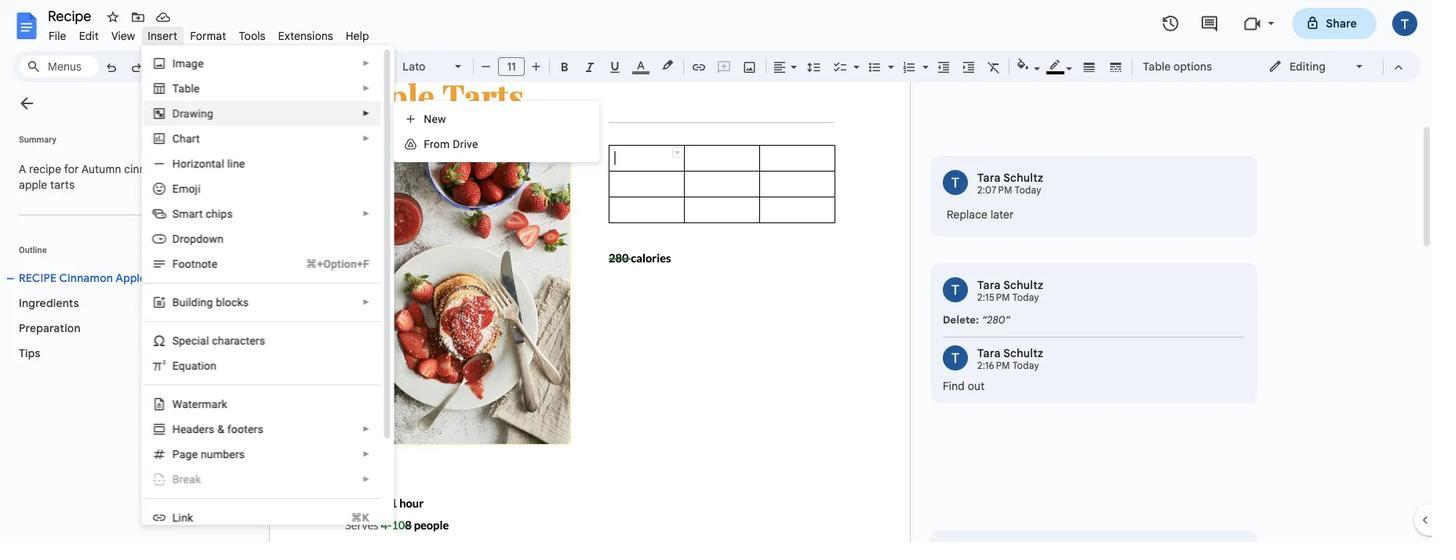 Task type: locate. For each thing, give the bounding box(es) containing it.
ew
[[432, 113, 446, 126]]

1 vertical spatial tara
[[978, 279, 1001, 292]]

tara schultz image up replace
[[943, 170, 968, 195]]

blocks
[[216, 296, 249, 309]]

today right 2:15 pm
[[1013, 292, 1040, 304]]

b u ilding blocks
[[172, 296, 249, 309]]

tara up "280"
[[978, 279, 1001, 292]]

help menu item
[[340, 27, 376, 45]]

horizontal line r element
[[172, 157, 249, 170]]

tara for out
[[978, 347, 1001, 361]]

menu item
[[152, 472, 370, 488]]

schultz inside the tara schultz 2:07 pm today
[[1004, 171, 1044, 185]]

2 schultz from the top
[[1004, 279, 1044, 292]]

menu bar containing file
[[42, 20, 376, 46]]

replace
[[947, 208, 988, 222]]

today inside tara schultz 2:16 pm today
[[1013, 361, 1039, 372]]

today right 2:16 pm
[[1013, 361, 1039, 372]]

1 tara schultz image from the top
[[943, 170, 968, 195]]

0 horizontal spatial d
[[172, 107, 179, 120]]

emoji
[[172, 182, 200, 195]]

outline
[[19, 245, 47, 255]]

from d rive
[[424, 138, 478, 151]]

1 vertical spatial d
[[453, 138, 460, 151]]

► for e numbers
[[362, 450, 370, 459]]

l
[[172, 512, 178, 525]]

4 ► from the top
[[362, 134, 370, 143]]

tara inside the tara schultz 2:07 pm today
[[978, 171, 1001, 185]]

view
[[111, 29, 135, 43]]

tara schultz image up delete:
[[943, 278, 968, 303]]

► for i mage
[[362, 59, 370, 68]]

k
[[195, 473, 201, 486]]

menu containing i
[[136, 0, 394, 531]]

► for d rawing
[[362, 109, 370, 118]]

summary heading
[[19, 133, 56, 146]]

menu bar
[[42, 20, 376, 46]]

2 vertical spatial schultz
[[1004, 347, 1044, 361]]

0 vertical spatial tara schultz image
[[943, 170, 968, 195]]

d
[[172, 107, 179, 120], [453, 138, 460, 151]]

outline heading
[[0, 244, 213, 266]]

1 schultz from the top
[[1004, 171, 1044, 185]]

►
[[362, 59, 370, 68], [362, 84, 370, 93], [362, 109, 370, 118], [362, 134, 370, 143], [362, 209, 370, 219], [362, 298, 370, 307], [362, 425, 370, 434], [362, 450, 370, 459], [362, 475, 370, 484]]

today
[[1015, 185, 1042, 197], [1013, 292, 1040, 304], [1013, 361, 1039, 372]]

tara up the replace later
[[978, 171, 1001, 185]]

smart
[[172, 208, 203, 220]]

l ink
[[172, 512, 193, 525]]

2 tara schultz image from the top
[[943, 278, 968, 303]]

► for brea k
[[362, 475, 370, 484]]

1 vertical spatial today
[[1013, 292, 1040, 304]]

0 vertical spatial today
[[1015, 185, 1042, 197]]

new n element
[[424, 113, 451, 126]]

⌘+option+f
[[306, 258, 369, 271]]

9 ► from the top
[[362, 475, 370, 484]]

emoji 7 element
[[172, 182, 205, 195]]

today inside the tara schultz 2:07 pm today
[[1015, 185, 1042, 197]]

1 ► from the top
[[362, 59, 370, 68]]

1 vertical spatial tara schultz image
[[943, 278, 968, 303]]

application
[[0, 0, 1433, 543]]

brea k
[[172, 473, 201, 486]]

Font size field
[[498, 57, 531, 77]]

t
[[172, 82, 178, 95]]

break k element
[[172, 473, 205, 486]]

drawing d element
[[172, 107, 218, 120]]

from drive d element
[[424, 138, 483, 151]]

3 ► from the top
[[362, 109, 370, 118]]

schultz up the later
[[1004, 171, 1044, 185]]

e quation
[[172, 360, 216, 373]]

0 vertical spatial d
[[172, 107, 179, 120]]

i mage
[[172, 57, 203, 70]]

d right from
[[453, 138, 460, 151]]

8 ► from the top
[[362, 450, 370, 459]]

tara schultz 2:16 pm today
[[978, 347, 1044, 372]]

d down t
[[172, 107, 179, 120]]

n
[[195, 258, 201, 271]]

2 vertical spatial tara
[[978, 347, 1001, 361]]

tarts
[[149, 271, 175, 285]]

2:15 pm
[[978, 292, 1010, 304]]

tips
[[19, 347, 40, 361]]

2 vertical spatial today
[[1013, 361, 1039, 372]]

tara
[[978, 171, 1001, 185], [978, 279, 1001, 292], [978, 347, 1001, 361]]

e
[[172, 360, 178, 373]]

"280"
[[982, 314, 1011, 326]]

from
[[424, 138, 450, 151]]

line
[[227, 157, 245, 170]]

equation e element
[[172, 360, 221, 373]]

foot n ote
[[172, 258, 217, 271]]

foot
[[172, 258, 195, 271]]

headers & footers h element
[[172, 423, 268, 436]]

able
[[178, 82, 199, 95]]

tara right tara schultz image
[[978, 347, 1001, 361]]

mage
[[175, 57, 203, 70]]

0 vertical spatial schultz
[[1004, 171, 1044, 185]]

table options
[[1143, 60, 1212, 73]]

menu bar inside menu bar banner
[[42, 20, 376, 46]]

1 tara from the top
[[978, 171, 1001, 185]]

menu containing n
[[393, 101, 599, 162]]

ho r izontal line
[[172, 157, 245, 170]]

page numbers g element
[[172, 448, 249, 461]]

g
[[185, 448, 192, 461]]

insert image image
[[741, 56, 759, 78]]

3 tara from the top
[[978, 347, 1001, 361]]

border width image
[[1081, 56, 1099, 78]]

footnote n element
[[172, 258, 222, 271]]

application containing share
[[0, 0, 1433, 543]]

pa
[[172, 448, 185, 461]]

Font size text field
[[499, 57, 524, 76]]

6 ► from the top
[[362, 298, 370, 307]]

view menu item
[[105, 27, 141, 45]]

delete: "280"
[[943, 314, 1011, 326]]

schultz
[[1004, 171, 1044, 185], [1004, 279, 1044, 292], [1004, 347, 1044, 361]]

schultz inside tara schultz 2:16 pm today
[[1004, 347, 1044, 361]]

e
[[192, 448, 198, 461]]

a recipe for autumn cinnamon apple tarts
[[19, 162, 177, 192]]

a
[[19, 162, 26, 176]]

tara inside tara schultz 2:16 pm today
[[978, 347, 1001, 361]]

2 tara from the top
[[978, 279, 1001, 292]]

tara for later
[[978, 171, 1001, 185]]

menu
[[136, 0, 394, 531], [393, 101, 599, 162]]

schultz down "280"
[[1004, 347, 1044, 361]]

1 vertical spatial schultz
[[1004, 279, 1044, 292]]

tara schultz image
[[943, 170, 968, 195], [943, 278, 968, 303]]

for
[[64, 162, 79, 176]]

format menu item
[[184, 27, 233, 45]]

find
[[943, 380, 965, 393]]

today inside tara schultz 2:15 pm today
[[1013, 292, 1040, 304]]

0 vertical spatial tara
[[978, 171, 1001, 185]]

tara schultz image for tara schultz 2:07 pm today
[[943, 170, 968, 195]]

today right 2:07 pm
[[1015, 185, 1042, 197]]

schultz up "280"
[[1004, 279, 1044, 292]]

3 schultz from the top
[[1004, 347, 1044, 361]]

7 ► from the top
[[362, 425, 370, 434]]

document outline element
[[0, 82, 213, 543]]

2 ► from the top
[[362, 84, 370, 93]]

h eaders & footers
[[172, 423, 263, 436]]

today for replace later
[[1015, 185, 1042, 197]]

table
[[1143, 60, 1171, 73]]

tara schultz image for tara schultz 2:15 pm today
[[943, 278, 968, 303]]

h
[[172, 423, 180, 436]]

apple
[[115, 271, 146, 285]]

schultz for replace later
[[1004, 171, 1044, 185]]

i
[[172, 57, 175, 70]]

recipe cinnamon apple tarts
[[19, 271, 175, 285]]

dropdown 6 element
[[172, 233, 228, 246]]



Task type: describe. For each thing, give the bounding box(es) containing it.
click to select borders image
[[672, 147, 683, 158]]

schultz inside tara schultz 2:15 pm today
[[1004, 279, 1044, 292]]

ho
[[172, 157, 186, 170]]

izontal
[[190, 157, 224, 170]]

n
[[424, 113, 432, 126]]

line & paragraph spacing image
[[805, 56, 823, 78]]

lato
[[402, 60, 426, 73]]

d rawing
[[172, 107, 213, 120]]

insert
[[148, 29, 177, 43]]

tara schultz 2:07 pm today
[[978, 171, 1044, 197]]

editing button
[[1258, 55, 1376, 78]]

5 ► from the top
[[362, 209, 370, 219]]

rawing
[[179, 107, 213, 120]]

special characters c element
[[172, 335, 270, 348]]

ink
[[178, 512, 193, 525]]

ial
[[197, 335, 209, 348]]

main toolbar
[[97, 0, 1220, 325]]

watermark
[[172, 398, 227, 411]]

out
[[968, 380, 985, 393]]

apple
[[19, 178, 47, 192]]

menu bar banner
[[0, 0, 1433, 543]]

► for h eaders & footers
[[362, 425, 370, 434]]

insert menu item
[[141, 27, 184, 45]]

► for t able
[[362, 84, 370, 93]]

recipe
[[19, 271, 57, 285]]

cinnamon
[[59, 271, 113, 285]]

Menus field
[[20, 56, 98, 78]]

file
[[49, 29, 66, 43]]

t able
[[172, 82, 199, 95]]

► for ilding blocks
[[362, 298, 370, 307]]

options
[[1174, 60, 1212, 73]]

edit menu item
[[73, 27, 105, 45]]

file menu item
[[42, 27, 73, 45]]

format
[[190, 29, 226, 43]]

recipe
[[29, 162, 61, 176]]

b
[[172, 296, 179, 309]]

extensions menu item
[[272, 27, 340, 45]]

rive
[[460, 138, 478, 151]]

chips
[[205, 208, 232, 220]]

preparation
[[19, 322, 81, 335]]

table t element
[[172, 82, 204, 95]]

editing
[[1290, 60, 1326, 73]]

schultz for find out
[[1004, 347, 1044, 361]]

link l element
[[172, 512, 198, 525]]

watermark j element
[[172, 398, 232, 411]]

help
[[346, 29, 369, 43]]

summary
[[19, 135, 56, 144]]

tools menu item
[[233, 27, 272, 45]]

quation
[[178, 360, 216, 373]]

ilding
[[185, 296, 213, 309]]

table options button
[[1136, 55, 1219, 78]]

eaders
[[180, 423, 214, 436]]

share button
[[1293, 8, 1377, 39]]

Star checkbox
[[102, 6, 124, 28]]

building blocks u element
[[172, 296, 253, 309]]

Rename text field
[[42, 6, 100, 25]]

today for find out
[[1013, 361, 1039, 372]]

⌘+option+f element
[[287, 257, 369, 272]]

highlight color image
[[659, 56, 676, 75]]

tara schultz 2:15 pm today
[[978, 279, 1044, 304]]

image i element
[[172, 57, 208, 70]]

tarts
[[50, 178, 75, 192]]

footers
[[227, 423, 263, 436]]

&
[[217, 423, 224, 436]]

smart chips z element
[[172, 208, 237, 220]]

cinnamon
[[124, 162, 174, 176]]

brea
[[172, 473, 195, 486]]

summary element
[[11, 154, 207, 201]]

delete:
[[943, 314, 979, 326]]

characters
[[212, 335, 265, 348]]

ingredients
[[19, 297, 79, 310]]

pa g e numbers
[[172, 448, 245, 461]]

smart chips
[[172, 208, 232, 220]]

ote
[[201, 258, 217, 271]]

spe c ial characters
[[172, 335, 265, 348]]

replace later
[[947, 208, 1014, 222]]

mode and view toolbar
[[1257, 51, 1411, 82]]

tools
[[239, 29, 266, 43]]

numbers
[[200, 448, 245, 461]]

menu item containing brea
[[152, 472, 370, 488]]

later
[[991, 208, 1014, 222]]

find out
[[943, 380, 985, 393]]

⌘k element
[[332, 511, 369, 526]]

edit
[[79, 29, 99, 43]]

share
[[1326, 16, 1357, 30]]

u
[[179, 296, 185, 309]]

font list. lato selected. option
[[402, 56, 446, 78]]

2:07 pm
[[978, 185, 1013, 197]]

tara schultz image
[[943, 346, 968, 371]]

r
[[186, 157, 190, 170]]

text color image
[[632, 56, 650, 75]]

2:16 pm
[[978, 361, 1010, 372]]

tara inside tara schultz 2:15 pm today
[[978, 279, 1001, 292]]

chart
[[172, 132, 200, 145]]

c
[[191, 335, 197, 348]]

dropdown
[[172, 233, 223, 246]]

border dash image
[[1107, 56, 1125, 78]]

autumn
[[82, 162, 121, 176]]

chart q element
[[172, 132, 204, 145]]

spe
[[172, 335, 191, 348]]

1 horizontal spatial d
[[453, 138, 460, 151]]



Task type: vqa. For each thing, say whether or not it's contained in the screenshot.
2nd Recent presentations
no



